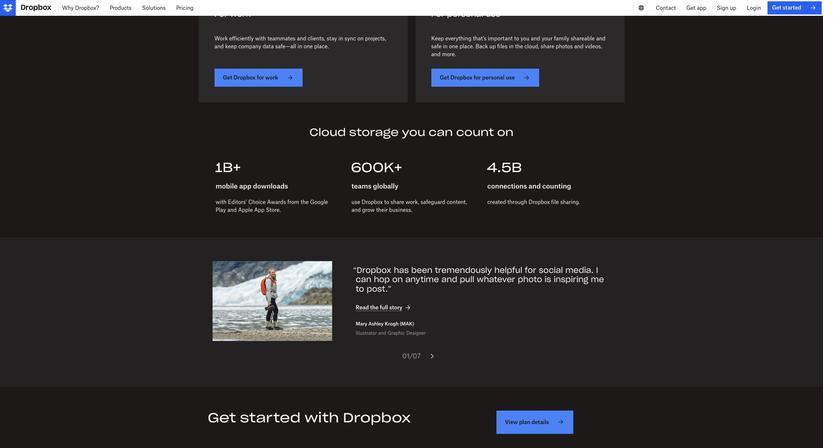 Task type: describe. For each thing, give the bounding box(es) containing it.
600k+ image
[[352, 163, 472, 179]]

1 vertical spatial on
[[498, 126, 514, 139]]

mary ashley krogh (mak)
[[356, 321, 415, 327]]

details
[[532, 419, 550, 426]]

with for started
[[305, 410, 339, 427]]

sharing.
[[561, 199, 581, 206]]

dropbox for share
[[362, 199, 383, 206]]

get app
[[687, 5, 707, 11]]

file
[[552, 199, 559, 206]]

a woman stands in front of a lake holding a camera. image
[[213, 261, 332, 341]]

one inside work efficiently with teammates and clients, stay in sync on projects, and keep company data safe—all in one place.
[[304, 43, 313, 50]]

choice
[[249, 199, 266, 206]]

and down shareable on the right
[[575, 43, 584, 50]]

safe—all
[[275, 43, 296, 50]]

get for get started
[[773, 4, 782, 11]]

pricing
[[176, 5, 194, 11]]

post."
[[367, 284, 392, 294]]

connections and counting
[[488, 182, 572, 190]]

anytime
[[406, 275, 439, 285]]

can inside "dropbox has been tremendously helpful for social media. i can hop on anytime and pull whatever photo is inspiring me to post."
[[356, 275, 372, 285]]

read
[[356, 305, 369, 311]]

created
[[488, 199, 507, 206]]

keep
[[225, 43, 237, 50]]

everything
[[446, 35, 472, 42]]

to inside "dropbox has been tremendously helpful for social media. i can hop on anytime and pull whatever photo is inspiring me to post."
[[356, 284, 365, 294]]

the inside with editors' choice awards from the google play and apple app store.
[[301, 199, 309, 206]]

and left clients,
[[297, 35, 307, 42]]

social
[[539, 265, 564, 276]]

keep
[[432, 35, 444, 42]]

and inside the use dropbox to share work, safeguard content, and grow their business.
[[352, 207, 361, 213]]

dropbox for personal
[[451, 74, 473, 81]]

products button
[[104, 0, 137, 16]]

in right safe—all
[[298, 43, 303, 50]]

and inside "dropbox has been tremendously helpful for social media. i can hop on anytime and pull whatever photo is inspiring me to post."
[[442, 275, 458, 285]]

1b+ image
[[216, 163, 336, 179]]

products
[[110, 5, 132, 11]]

photo
[[518, 275, 543, 285]]

safe
[[432, 43, 442, 50]]

me
[[591, 275, 605, 285]]

in right files
[[510, 43, 514, 50]]

view plan details
[[506, 419, 550, 426]]

get for get app
[[687, 5, 696, 11]]

(mak)
[[400, 321, 415, 327]]

get for get dropbox for personal use
[[440, 74, 450, 81]]

place. inside keep everything that's important to you and your family shareable and safe in one place. back up files in the cloud, share photos and videos, and more.
[[460, 43, 475, 50]]

for personal use
[[432, 9, 501, 19]]

tremendously
[[435, 265, 492, 276]]

google
[[310, 199, 328, 206]]

your
[[542, 35, 553, 42]]

efficiently
[[229, 35, 254, 42]]

0 horizontal spatial work
[[230, 9, 251, 19]]

1 horizontal spatial can
[[429, 126, 453, 139]]

pricing link
[[171, 0, 199, 16]]

teams
[[352, 182, 372, 190]]

for for personal
[[474, 74, 481, 81]]

sign up link
[[712, 0, 742, 16]]

designer
[[407, 331, 426, 336]]

for for for personal use
[[432, 9, 445, 19]]

krogh
[[385, 321, 399, 327]]

storage
[[349, 126, 399, 139]]

hop
[[374, 275, 390, 285]]

app for mobile
[[240, 182, 252, 190]]

app
[[254, 207, 265, 213]]

shareable
[[571, 35, 595, 42]]

inspiring
[[554, 275, 589, 285]]

1 vertical spatial use
[[506, 74, 516, 81]]

downloads
[[253, 182, 288, 190]]

and up 'videos,'
[[597, 35, 606, 42]]

keep everything that's important to you and your family shareable and safe in one place. back up files in the cloud, share photos and videos, and more.
[[432, 35, 606, 58]]

and up the created through dropbox file sharing.
[[529, 182, 541, 190]]

use dropbox to share work, safeguard content, and grow their business.
[[352, 199, 467, 213]]

data
[[263, 43, 274, 50]]

and down safe
[[432, 51, 441, 58]]

4.5b image
[[488, 163, 608, 179]]

pull
[[460, 275, 475, 285]]

mobile
[[216, 182, 238, 190]]

ashley
[[369, 321, 384, 327]]

1 vertical spatial personal
[[483, 74, 505, 81]]

with editors' choice awards from the google play and apple app store.
[[216, 199, 328, 213]]

videos,
[[586, 43, 603, 50]]

why dropbox?
[[62, 5, 99, 11]]

get started
[[773, 4, 802, 11]]

family
[[555, 35, 570, 42]]

mary
[[356, 321, 368, 327]]

more.
[[442, 51, 457, 58]]

globally
[[373, 182, 399, 190]]

app for get
[[698, 5, 707, 11]]

sync
[[345, 35, 356, 42]]

and down "work"
[[215, 43, 224, 50]]

cloud
[[310, 126, 346, 139]]

and up cloud,
[[531, 35, 541, 42]]

grow
[[363, 207, 375, 213]]

back
[[476, 43, 488, 50]]

created through dropbox file sharing.
[[488, 199, 581, 206]]

play
[[216, 207, 226, 213]]

connections
[[488, 182, 528, 190]]

work,
[[406, 199, 420, 206]]

login
[[748, 5, 762, 11]]



Task type: locate. For each thing, give the bounding box(es) containing it.
1 place. from the left
[[315, 43, 329, 50]]

for left is
[[525, 265, 537, 276]]

2 horizontal spatial with
[[305, 410, 339, 427]]

store.
[[266, 207, 281, 213]]

1 horizontal spatial use
[[486, 9, 501, 19]]

1 horizontal spatial for
[[474, 74, 481, 81]]

dropbox?
[[75, 5, 99, 11]]

with inside with editors' choice awards from the google play and apple app store.
[[216, 199, 227, 206]]

01/07
[[403, 352, 421, 360]]

to up read
[[356, 284, 365, 294]]

dropbox inside get dropbox for personal use link
[[451, 74, 473, 81]]

"dropbox has been tremendously helpful for social media. i can hop on anytime and pull whatever photo is inspiring me to post."
[[353, 265, 605, 294]]

with inside work efficiently with teammates and clients, stay in sync on projects, and keep company data safe—all in one place.
[[255, 35, 266, 42]]

one up more.
[[450, 43, 459, 50]]

projects,
[[365, 35, 387, 42]]

2 one from the left
[[450, 43, 459, 50]]

0 vertical spatial to
[[515, 35, 520, 42]]

for down data in the left of the page
[[257, 74, 264, 81]]

1 horizontal spatial work
[[266, 74, 278, 81]]

1 vertical spatial work
[[266, 74, 278, 81]]

2 vertical spatial the
[[371, 305, 379, 311]]

1 vertical spatial the
[[301, 199, 309, 206]]

plan
[[520, 419, 531, 426]]

clients,
[[308, 35, 326, 42]]

sign up
[[718, 5, 737, 11]]

for up keep
[[432, 9, 445, 19]]

0 horizontal spatial started
[[240, 410, 301, 427]]

up right sign
[[731, 5, 737, 11]]

to inside the use dropbox to share work, safeguard content, and grow their business.
[[385, 199, 390, 206]]

photos
[[556, 43, 573, 50]]

that's
[[473, 35, 487, 42]]

personal up 'everything'
[[448, 9, 484, 19]]

1 vertical spatial up
[[490, 43, 496, 50]]

why dropbox? button
[[57, 0, 104, 16]]

get inside popup button
[[687, 5, 696, 11]]

2 vertical spatial to
[[356, 284, 365, 294]]

for
[[257, 74, 264, 81], [474, 74, 481, 81], [525, 265, 537, 276]]

2 horizontal spatial on
[[498, 126, 514, 139]]

and inside with editors' choice awards from the google play and apple app store.
[[228, 207, 237, 213]]

0 horizontal spatial for
[[215, 9, 228, 19]]

app inside popup button
[[698, 5, 707, 11]]

illustrator
[[356, 331, 377, 336]]

0 horizontal spatial with
[[216, 199, 227, 206]]

1 horizontal spatial up
[[731, 5, 737, 11]]

their
[[377, 207, 388, 213]]

0 vertical spatial personal
[[448, 9, 484, 19]]

1 horizontal spatial you
[[521, 35, 530, 42]]

1 horizontal spatial place.
[[460, 43, 475, 50]]

business.
[[390, 207, 413, 213]]

0 horizontal spatial you
[[402, 126, 426, 139]]

0 vertical spatial up
[[731, 5, 737, 11]]

use inside the use dropbox to share work, safeguard content, and grow their business.
[[352, 199, 361, 206]]

0 horizontal spatial app
[[240, 182, 252, 190]]

apple
[[238, 207, 253, 213]]

0 vertical spatial can
[[429, 126, 453, 139]]

1 vertical spatial share
[[391, 199, 405, 206]]

share inside the use dropbox to share work, safeguard content, and grow their business.
[[391, 199, 405, 206]]

solutions
[[142, 5, 166, 11]]

teammates
[[268, 35, 296, 42]]

use
[[486, 9, 501, 19], [506, 74, 516, 81], [352, 199, 361, 206]]

1 vertical spatial with
[[216, 199, 227, 206]]

for work
[[215, 9, 251, 19]]

2 horizontal spatial use
[[506, 74, 516, 81]]

place. down 'everything'
[[460, 43, 475, 50]]

use up 'important'
[[486, 9, 501, 19]]

2 for from the left
[[432, 9, 445, 19]]

through
[[508, 199, 528, 206]]

the left full
[[371, 305, 379, 311]]

0 vertical spatial you
[[521, 35, 530, 42]]

and down mary ashley krogh (mak)
[[379, 331, 387, 336]]

editors'
[[228, 199, 247, 206]]

0 horizontal spatial one
[[304, 43, 313, 50]]

0 horizontal spatial up
[[490, 43, 496, 50]]

dropbox inside the get dropbox for work link
[[234, 74, 256, 81]]

share up business.
[[391, 199, 405, 206]]

2 horizontal spatial the
[[516, 43, 524, 50]]

and left grow
[[352, 207, 361, 213]]

1 horizontal spatial for
[[432, 9, 445, 19]]

2 horizontal spatial for
[[525, 265, 537, 276]]

full
[[380, 305, 388, 311]]

on right count
[[498, 126, 514, 139]]

on inside "dropbox has been tremendously helpful for social media. i can hop on anytime and pull whatever photo is inspiring me to post."
[[393, 275, 403, 285]]

2 vertical spatial with
[[305, 410, 339, 427]]

whatever
[[477, 275, 516, 285]]

1 horizontal spatial to
[[385, 199, 390, 206]]

contact
[[657, 5, 677, 11]]

2 vertical spatial use
[[352, 199, 361, 206]]

0 horizontal spatial use
[[352, 199, 361, 206]]

illustrator and graphic designer
[[356, 331, 426, 336]]

use down keep everything that's important to you and your family shareable and safe in one place. back up files in the cloud, share photos and videos, and more.
[[506, 74, 516, 81]]

work down data in the left of the page
[[266, 74, 278, 81]]

0 vertical spatial app
[[698, 5, 707, 11]]

0 horizontal spatial on
[[358, 35, 364, 42]]

1 vertical spatial can
[[356, 275, 372, 285]]

1 vertical spatial started
[[240, 410, 301, 427]]

one inside keep everything that's important to you and your family shareable and safe in one place. back up files in the cloud, share photos and videos, and more.
[[450, 43, 459, 50]]

share down the your
[[541, 43, 555, 50]]

for up "work"
[[215, 9, 228, 19]]

get app button
[[682, 0, 712, 16]]

stay
[[327, 35, 337, 42]]

content,
[[447, 199, 467, 206]]

counting
[[543, 182, 572, 190]]

dropbox
[[234, 74, 256, 81], [451, 74, 473, 81], [362, 199, 383, 206], [529, 199, 550, 206], [343, 410, 411, 427]]

0 vertical spatial on
[[358, 35, 364, 42]]

up
[[731, 5, 737, 11], [490, 43, 496, 50]]

cloud,
[[525, 43, 540, 50]]

with for efficiently
[[255, 35, 266, 42]]

2 place. from the left
[[460, 43, 475, 50]]

work
[[215, 35, 228, 42]]

for down back
[[474, 74, 481, 81]]

get dropbox for work
[[223, 74, 278, 81]]

for for for work
[[215, 9, 228, 19]]

1 horizontal spatial started
[[784, 4, 802, 11]]

get started link
[[768, 1, 823, 14]]

app up editors'
[[240, 182, 252, 190]]

in up more.
[[443, 43, 448, 50]]

to right 'important'
[[515, 35, 520, 42]]

share inside keep everything that's important to you and your family shareable and safe in one place. back up files in the cloud, share photos and videos, and more.
[[541, 43, 555, 50]]

why
[[62, 5, 74, 11]]

from
[[288, 199, 300, 206]]

teams globally
[[352, 182, 399, 190]]

dropbox inside the use dropbox to share work, safeguard content, and grow their business.
[[362, 199, 383, 206]]

get for get dropbox for work
[[223, 74, 233, 81]]

the
[[516, 43, 524, 50], [301, 199, 309, 206], [371, 305, 379, 311]]

in right the stay
[[339, 35, 344, 42]]

graphic
[[388, 331, 405, 336]]

i
[[597, 265, 599, 276]]

2 vertical spatial on
[[393, 275, 403, 285]]

helpful
[[495, 265, 523, 276]]

dropbox for work
[[234, 74, 256, 81]]

0 horizontal spatial to
[[356, 284, 365, 294]]

up left files
[[490, 43, 496, 50]]

0 vertical spatial work
[[230, 9, 251, 19]]

0 vertical spatial share
[[541, 43, 555, 50]]

app left sign
[[698, 5, 707, 11]]

and left "pull"
[[442, 275, 458, 285]]

view
[[506, 419, 518, 426]]

files
[[498, 43, 508, 50]]

0 vertical spatial the
[[516, 43, 524, 50]]

1 vertical spatial you
[[402, 126, 426, 139]]

count
[[457, 126, 494, 139]]

0 vertical spatial started
[[784, 4, 802, 11]]

on inside work efficiently with teammates and clients, stay in sync on projects, and keep company data safe—all in one place.
[[358, 35, 364, 42]]

awards
[[267, 199, 286, 206]]

share
[[541, 43, 555, 50], [391, 199, 405, 206]]

2 horizontal spatial to
[[515, 35, 520, 42]]

one
[[304, 43, 313, 50], [450, 43, 459, 50]]

for
[[215, 9, 228, 19], [432, 9, 445, 19]]

1 horizontal spatial the
[[371, 305, 379, 311]]

on right sync
[[358, 35, 364, 42]]

place. inside work efficiently with teammates and clients, stay in sync on projects, and keep company data safe—all in one place.
[[315, 43, 329, 50]]

1 horizontal spatial app
[[698, 5, 707, 11]]

started for get started
[[784, 4, 802, 11]]

get dropbox for personal use link
[[432, 69, 540, 87]]

0 vertical spatial use
[[486, 9, 501, 19]]

to up their
[[385, 199, 390, 206]]

for for work
[[257, 74, 264, 81]]

read the full story link
[[356, 304, 412, 312]]

can
[[429, 126, 453, 139], [356, 275, 372, 285]]

one down clients,
[[304, 43, 313, 50]]

1 horizontal spatial with
[[255, 35, 266, 42]]

0 horizontal spatial can
[[356, 275, 372, 285]]

to inside keep everything that's important to you and your family shareable and safe in one place. back up files in the cloud, share photos and videos, and more.
[[515, 35, 520, 42]]

up inside sign up link
[[731, 5, 737, 11]]

started for get started with dropbox
[[240, 410, 301, 427]]

cloud storage you can count on
[[310, 126, 514, 139]]

on
[[358, 35, 364, 42], [498, 126, 514, 139], [393, 275, 403, 285]]

you inside keep everything that's important to you and your family shareable and safe in one place. back up files in the cloud, share photos and videos, and more.
[[521, 35, 530, 42]]

1 horizontal spatial share
[[541, 43, 555, 50]]

get dropbox for work link
[[215, 69, 303, 87]]

work up efficiently
[[230, 9, 251, 19]]

the left cloud,
[[516, 43, 524, 50]]

personal
[[448, 9, 484, 19], [483, 74, 505, 81]]

the right from
[[301, 199, 309, 206]]

0 horizontal spatial place.
[[315, 43, 329, 50]]

contact button
[[651, 0, 682, 16]]

view plan details link
[[497, 411, 574, 434]]

and down editors'
[[228, 207, 237, 213]]

personal down files
[[483, 74, 505, 81]]

0 horizontal spatial for
[[257, 74, 264, 81]]

and
[[297, 35, 307, 42], [531, 35, 541, 42], [597, 35, 606, 42], [215, 43, 224, 50], [575, 43, 584, 50], [432, 51, 441, 58], [529, 182, 541, 190], [228, 207, 237, 213], [352, 207, 361, 213], [442, 275, 458, 285], [379, 331, 387, 336]]

1 one from the left
[[304, 43, 313, 50]]

get for get started with dropbox
[[208, 410, 236, 427]]

is
[[545, 275, 552, 285]]

on right hop
[[393, 275, 403, 285]]

1 vertical spatial to
[[385, 199, 390, 206]]

important
[[488, 35, 513, 42]]

"dropbox
[[353, 265, 392, 276]]

the inside keep everything that's important to you and your family shareable and safe in one place. back up files in the cloud, share photos and videos, and more.
[[516, 43, 524, 50]]

story
[[390, 305, 403, 311]]

0 horizontal spatial share
[[391, 199, 405, 206]]

1 vertical spatial app
[[240, 182, 252, 190]]

for inside "dropbox has been tremendously helpful for social media. i can hop on anytime and pull whatever photo is inspiring me to post."
[[525, 265, 537, 276]]

1 for from the left
[[215, 9, 228, 19]]

read the full story
[[356, 305, 403, 311]]

1 horizontal spatial on
[[393, 275, 403, 285]]

in
[[339, 35, 344, 42], [298, 43, 303, 50], [443, 43, 448, 50], [510, 43, 514, 50]]

sign
[[718, 5, 729, 11]]

place. down clients,
[[315, 43, 329, 50]]

1 horizontal spatial one
[[450, 43, 459, 50]]

0 horizontal spatial the
[[301, 199, 309, 206]]

0 vertical spatial with
[[255, 35, 266, 42]]

up inside keep everything that's important to you and your family shareable and safe in one place. back up files in the cloud, share photos and videos, and more.
[[490, 43, 496, 50]]

use down teams
[[352, 199, 361, 206]]

started
[[784, 4, 802, 11], [240, 410, 301, 427]]



Task type: vqa. For each thing, say whether or not it's contained in the screenshot.
Set a deadline at the left bottom
no



